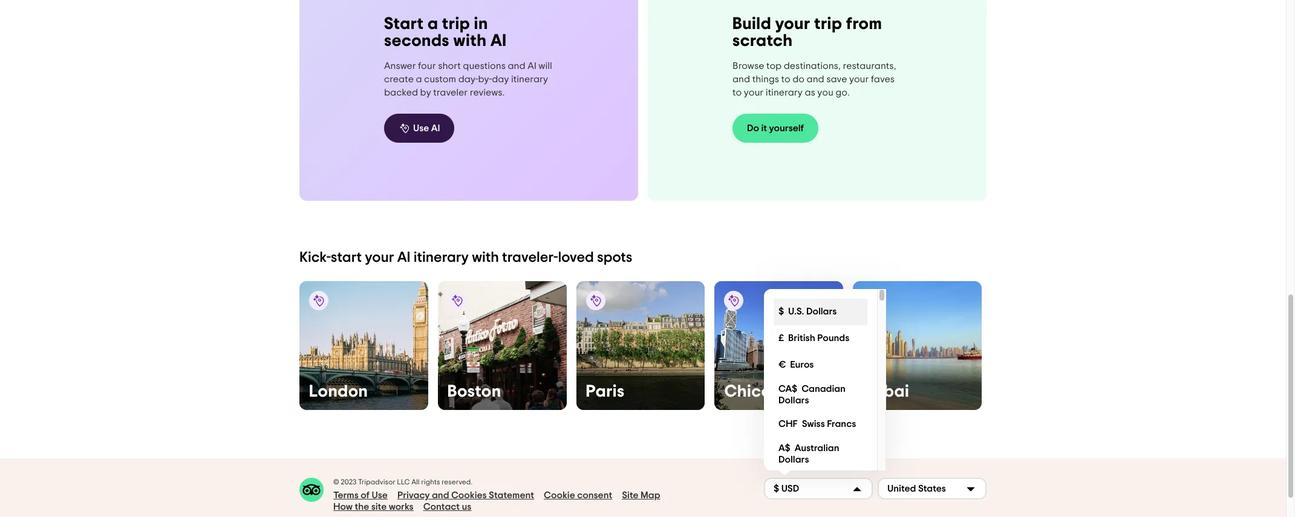 Task type: vqa. For each thing, say whether or not it's contained in the screenshot.
dollars to the bottom
yes



Task type: locate. For each thing, give the bounding box(es) containing it.
traveler
[[433, 88, 468, 97]]

four
[[418, 61, 436, 71]]

use ai button
[[384, 114, 455, 143]]

your down 'things'
[[744, 88, 764, 97]]

reserved.
[[442, 478, 473, 486]]

go.
[[836, 88, 850, 97]]

1 vertical spatial dollars
[[779, 395, 809, 405]]

a inside answer four short questions and ai will create a custom day-by-day itinerary backed by traveler reviews.
[[416, 74, 422, 84]]

0 vertical spatial with
[[453, 32, 487, 49]]

ai inside start a trip in seconds with ai
[[491, 32, 507, 49]]

day-
[[458, 74, 478, 84]]

chf  swiss francs
[[779, 419, 856, 429]]

$
[[774, 484, 779, 494]]

trip for a
[[442, 16, 470, 32]]

start a trip in seconds with ai
[[384, 16, 507, 49]]

a$  australian
[[779, 443, 839, 453]]

trip inside start a trip in seconds with ai
[[442, 16, 470, 32]]

united
[[887, 484, 916, 494]]

top
[[766, 61, 782, 71]]

use up site
[[372, 490, 388, 500]]

with
[[453, 32, 487, 49], [472, 250, 499, 265]]

and up day
[[508, 61, 525, 71]]

build your trip from scratch
[[733, 16, 882, 50]]

1 horizontal spatial a
[[428, 16, 438, 32]]

and
[[508, 61, 525, 71], [733, 74, 750, 84], [807, 74, 824, 84], [432, 490, 449, 500]]

a
[[428, 16, 438, 32], [416, 74, 422, 84]]

your right start on the left
[[365, 250, 394, 265]]

use inside button
[[413, 123, 429, 133]]

2 horizontal spatial itinerary
[[766, 88, 803, 97]]

site
[[371, 502, 387, 512]]

list box
[[764, 289, 886, 470]]

0 vertical spatial to
[[781, 74, 790, 84]]

use ai
[[413, 123, 440, 133]]

$ usd button
[[764, 478, 873, 500]]

kick-
[[299, 250, 331, 265]]

dollars for ca$  canadian dollars
[[779, 395, 809, 405]]

do it yourself
[[747, 123, 804, 133]]

dollars inside a$  australian dollars
[[779, 455, 809, 464]]

dollars
[[806, 307, 837, 317], [779, 395, 809, 405], [779, 455, 809, 464]]

use
[[413, 123, 429, 133], [372, 490, 388, 500]]

as
[[805, 88, 815, 97]]

© 2023 tripadvisor llc all rights reserved.
[[333, 478, 473, 486]]

list box containing $  u.s. dollars
[[764, 289, 886, 470]]

privacy and cookies statement
[[397, 490, 534, 500]]

do
[[747, 123, 759, 133]]

dollars down a$  australian
[[779, 455, 809, 464]]

browse top destinations, restaurants, and things to do and save your faves to your itinerary as you go.
[[733, 61, 896, 97]]

1 vertical spatial a
[[416, 74, 422, 84]]

works
[[389, 502, 414, 512]]

0 horizontal spatial a
[[416, 74, 422, 84]]

to down browse
[[733, 88, 742, 97]]

start
[[331, 250, 362, 265]]

custom
[[424, 74, 456, 84]]

dubai link
[[853, 281, 982, 410]]

0 vertical spatial use
[[413, 123, 429, 133]]

0 horizontal spatial to
[[733, 88, 742, 97]]

and up contact
[[432, 490, 449, 500]]

kick-start your ai itinerary with traveler-loved spots
[[299, 250, 632, 265]]

with inside start a trip in seconds with ai
[[453, 32, 487, 49]]

2 vertical spatial dollars
[[779, 455, 809, 464]]

contact us
[[423, 502, 471, 512]]

1 vertical spatial with
[[472, 250, 499, 265]]

with for seconds
[[453, 32, 487, 49]]

ai down traveler
[[431, 123, 440, 133]]

1 vertical spatial to
[[733, 88, 742, 97]]

0 vertical spatial a
[[428, 16, 438, 32]]

a inside start a trip in seconds with ai
[[428, 16, 438, 32]]

questions
[[463, 61, 506, 71]]

and down "destinations,"
[[807, 74, 824, 84]]

answer
[[384, 61, 416, 71]]

to
[[781, 74, 790, 84], [733, 88, 742, 97]]

paris
[[586, 383, 625, 400]]

trip inside build your trip from scratch
[[814, 16, 842, 33]]

a up by
[[416, 74, 422, 84]]

0 horizontal spatial trip
[[442, 16, 470, 32]]

0 vertical spatial dollars
[[806, 307, 837, 317]]

1 vertical spatial use
[[372, 490, 388, 500]]

itinerary inside browse top destinations, restaurants, and things to do and save your faves to your itinerary as you go.
[[766, 88, 803, 97]]

cookies
[[451, 490, 487, 500]]

scratch
[[733, 33, 793, 50]]

your
[[775, 16, 810, 33], [849, 74, 869, 84], [744, 88, 764, 97], [365, 250, 394, 265]]

with left traveler-
[[472, 250, 499, 265]]

$  u.s.
[[779, 307, 804, 317]]

cookie consent button
[[544, 490, 612, 501]]

from
[[846, 16, 882, 33]]

1 horizontal spatial use
[[413, 123, 429, 133]]

a right start
[[428, 16, 438, 32]]

chicago
[[724, 383, 792, 400]]

trip left in
[[442, 16, 470, 32]]

a$  australian dollars
[[779, 443, 839, 464]]

1 horizontal spatial to
[[781, 74, 790, 84]]

start
[[384, 16, 424, 32]]

faves
[[871, 74, 895, 84]]

cookie consent
[[544, 490, 612, 500]]

and down browse
[[733, 74, 750, 84]]

consent
[[577, 490, 612, 500]]

use down by
[[413, 123, 429, 133]]

site map link
[[622, 490, 660, 501]]

1 horizontal spatial itinerary
[[511, 74, 548, 84]]

your right build
[[775, 16, 810, 33]]

0 vertical spatial itinerary
[[511, 74, 548, 84]]

ai right in
[[491, 32, 507, 49]]

and inside answer four short questions and ai will create a custom day-by-day itinerary backed by traveler reviews.
[[508, 61, 525, 71]]

with up questions
[[453, 32, 487, 49]]

ai
[[491, 32, 507, 49], [528, 61, 536, 71], [431, 123, 440, 133], [397, 250, 410, 265]]

save
[[826, 74, 847, 84]]

trip left from
[[814, 16, 842, 33]]

2 vertical spatial itinerary
[[414, 250, 469, 265]]

dollars for $  u.s. dollars
[[806, 307, 837, 317]]

ca$  canadian
[[779, 384, 846, 394]]

itinerary
[[511, 74, 548, 84], [766, 88, 803, 97], [414, 250, 469, 265]]

dollars inside 'ca$  canadian dollars'
[[779, 395, 809, 405]]

dollars down ca$  canadian
[[779, 395, 809, 405]]

dollars up £  british pounds
[[806, 307, 837, 317]]

to left the do
[[781, 74, 790, 84]]

ai left will at the left
[[528, 61, 536, 71]]

how the site works link
[[333, 501, 414, 513]]

0 horizontal spatial use
[[372, 490, 388, 500]]

1 vertical spatial itinerary
[[766, 88, 803, 97]]

1 horizontal spatial trip
[[814, 16, 842, 33]]



Task type: describe. For each thing, give the bounding box(es) containing it.
backed
[[384, 88, 418, 97]]

restaurants,
[[843, 61, 896, 71]]

chf  swiss
[[779, 419, 825, 429]]

ai inside button
[[431, 123, 440, 133]]

€  euros
[[779, 360, 814, 370]]

united states button
[[878, 478, 987, 500]]

privacy
[[397, 490, 430, 500]]

short
[[438, 61, 461, 71]]

£  british
[[779, 333, 815, 343]]

dubai
[[863, 383, 909, 400]]

things
[[752, 74, 779, 84]]

you
[[817, 88, 834, 97]]

$ usd
[[774, 484, 799, 494]]

answer four short questions and ai will create a custom day-by-day itinerary backed by traveler reviews.
[[384, 61, 552, 97]]

©
[[333, 478, 339, 486]]

traveler-
[[502, 250, 558, 265]]

cookie
[[544, 490, 575, 500]]

ai right start on the left
[[397, 250, 410, 265]]

ai inside answer four short questions and ai will create a custom day-by-day itinerary backed by traveler reviews.
[[528, 61, 536, 71]]

browse
[[733, 61, 764, 71]]

£  british pounds
[[779, 333, 849, 343]]

states
[[918, 484, 946, 494]]

contact
[[423, 502, 460, 512]]

francs
[[827, 419, 856, 429]]

london
[[309, 383, 368, 400]]

it
[[761, 123, 767, 133]]

site
[[622, 490, 639, 500]]

ca$  canadian dollars
[[779, 384, 846, 405]]

trip for your
[[814, 16, 842, 33]]

will
[[539, 61, 552, 71]]

boston
[[448, 383, 501, 400]]

destinations,
[[784, 61, 841, 71]]

your down restaurants,
[[849, 74, 869, 84]]

privacy and cookies statement link
[[397, 490, 534, 501]]

loved
[[558, 250, 594, 265]]

paris link
[[576, 281, 705, 410]]

terms of use
[[333, 490, 388, 500]]

terms of use link
[[333, 490, 388, 501]]

usd
[[781, 484, 799, 494]]

reviews.
[[470, 88, 505, 97]]

tripadvisor
[[358, 478, 395, 486]]

statement
[[489, 490, 534, 500]]

by
[[420, 88, 431, 97]]

pounds
[[817, 333, 849, 343]]

map
[[641, 490, 660, 500]]

llc
[[397, 478, 410, 486]]

of
[[361, 490, 370, 500]]

chicago link
[[715, 281, 843, 410]]

build
[[733, 16, 771, 33]]

in
[[474, 16, 488, 32]]

the
[[355, 502, 369, 512]]

site map how the site works
[[333, 490, 660, 512]]

with for itinerary
[[472, 250, 499, 265]]

do
[[793, 74, 805, 84]]

boston link
[[438, 281, 567, 410]]

0 horizontal spatial itinerary
[[414, 250, 469, 265]]

contact us link
[[423, 501, 471, 513]]

seconds
[[384, 32, 450, 49]]

2023
[[341, 478, 356, 486]]

spots
[[597, 250, 632, 265]]

by-
[[478, 74, 492, 84]]

your inside build your trip from scratch
[[775, 16, 810, 33]]

$  u.s. dollars
[[779, 307, 837, 317]]

dollars for a$  australian dollars
[[779, 455, 809, 464]]

yourself
[[769, 123, 804, 133]]

us
[[462, 502, 471, 512]]

united states
[[887, 484, 946, 494]]

itinerary inside answer four short questions and ai will create a custom day-by-day itinerary backed by traveler reviews.
[[511, 74, 548, 84]]

london link
[[299, 281, 428, 410]]

day
[[492, 74, 509, 84]]

rights
[[421, 478, 440, 486]]

do it yourself button
[[733, 114, 818, 143]]

create
[[384, 74, 414, 84]]



